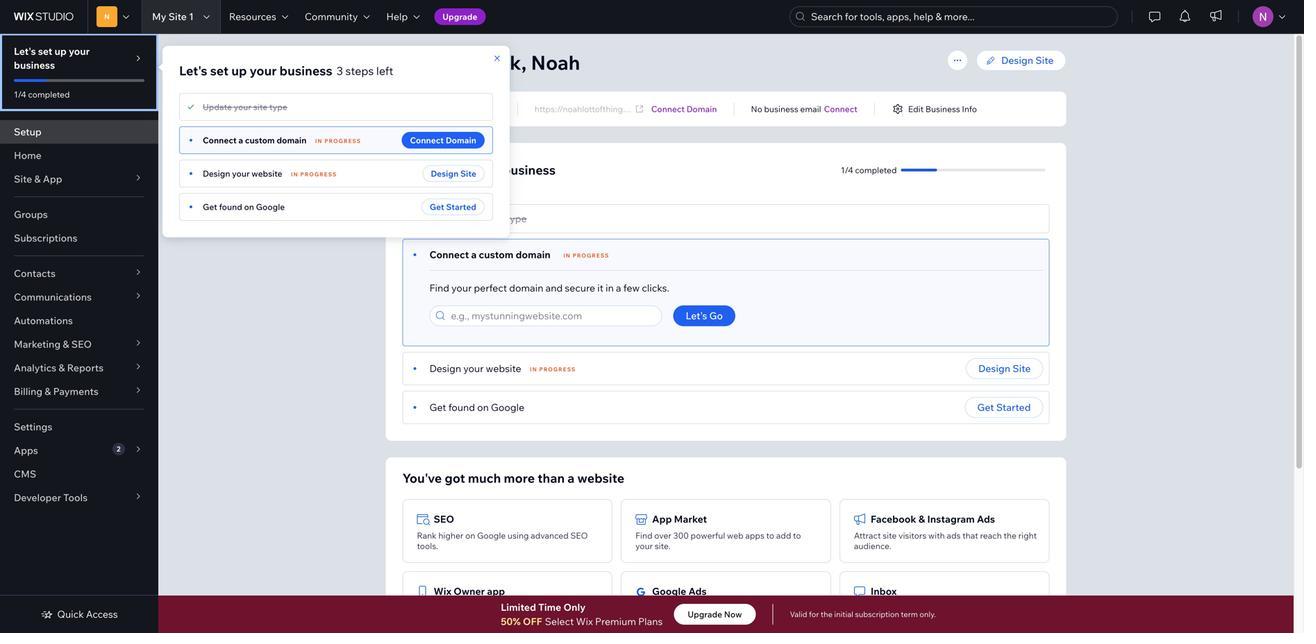 Task type: vqa. For each thing, say whether or not it's contained in the screenshot.
the rightmost chat
yes



Task type: describe. For each thing, give the bounding box(es) containing it.
0 horizontal spatial custom
[[245, 135, 275, 145]]

community
[[305, 10, 358, 23]]

welcome back, noah
[[386, 50, 580, 75]]

google inside "get noticed on google by people searching for what your business offers."
[[695, 603, 723, 613]]

google inside rank higher on google using advanced seo tools.
[[477, 531, 506, 541]]

2
[[117, 445, 121, 454]]

manage
[[417, 603, 449, 613]]

app inside dropdown button
[[43, 173, 62, 185]]

& for analytics
[[59, 362, 65, 374]]

2 vertical spatial domain
[[509, 282, 543, 294]]

billing & payments button
[[0, 380, 158, 404]]

add
[[776, 531, 791, 541]]

wix owner app
[[434, 585, 505, 598]]

chat inside manage your business from your mobile, chat with visitors & more.
[[576, 603, 593, 613]]

info
[[962, 104, 977, 114]]

analytics
[[14, 362, 56, 374]]

in
[[606, 282, 614, 294]]

home
[[14, 149, 42, 161]]

go
[[709, 310, 723, 322]]

time
[[538, 601, 561, 613]]

1 vertical spatial app
[[652, 513, 672, 525]]

1 vertical spatial domain
[[516, 249, 551, 261]]

compare plans link
[[441, 103, 501, 115]]

people
[[737, 603, 764, 613]]

connect domain for "connect domain" link
[[651, 104, 717, 114]]

from
[[506, 603, 524, 613]]

mobile,
[[545, 603, 574, 613]]

1 horizontal spatial custom
[[479, 249, 514, 261]]

1 horizontal spatial get started button
[[965, 397, 1043, 418]]

tools
[[63, 492, 88, 504]]

my site 1
[[152, 10, 194, 23]]

searching
[[766, 603, 804, 613]]

let's inside sidebar element
[[14, 45, 36, 57]]

over
[[654, 531, 672, 541]]

ads
[[947, 531, 961, 541]]

select
[[545, 615, 574, 628]]

1 vertical spatial 1/4
[[841, 165, 853, 175]]

analytics & reports button
[[0, 356, 158, 380]]

attract site visitors with ads that reach the right audience.
[[854, 531, 1037, 551]]

messages
[[933, 603, 973, 613]]

domain for connect domain button
[[446, 135, 476, 145]]

offers.
[[712, 613, 736, 624]]

settings link
[[0, 415, 158, 439]]

1 vertical spatial website
[[486, 363, 521, 375]]

type for leftmost get started button
[[269, 102, 287, 112]]

now
[[724, 609, 742, 620]]

google ads
[[652, 585, 707, 598]]

set inside sidebar element
[[38, 45, 52, 57]]

2 vertical spatial website
[[577, 471, 624, 486]]

chat inside view and reply to all messages and activity via email, chat & more.
[[879, 613, 896, 624]]

my
[[152, 10, 166, 23]]

apps
[[745, 531, 765, 541]]

manage your business from your mobile, chat with visitors & more.
[[417, 603, 593, 624]]

& inside manage your business from your mobile, chat with visitors & more.
[[465, 613, 471, 624]]

2 vertical spatial up
[[455, 162, 470, 178]]

domain for "connect domain" link
[[687, 104, 717, 114]]

0 horizontal spatial design your website
[[203, 168, 282, 179]]

https://noahlottofthings.wixsite.com/my-
[[535, 104, 691, 114]]

attract
[[854, 531, 881, 541]]

& for facebook
[[919, 513, 925, 525]]

compare plans
[[441, 104, 501, 114]]

connect domain button
[[402, 132, 485, 149]]

what
[[636, 613, 655, 624]]

compare
[[441, 104, 477, 114]]

quick
[[57, 608, 84, 621]]

app
[[487, 585, 505, 598]]

quick access
[[57, 608, 118, 621]]

0 horizontal spatial site
[[253, 102, 268, 112]]

connect domain for connect domain button
[[410, 135, 476, 145]]

few
[[624, 282, 640, 294]]

upgrade for upgrade now
[[688, 609, 722, 620]]

business inside let's set up your business
[[14, 59, 55, 71]]

2 horizontal spatial and
[[974, 603, 989, 613]]

more. inside view and reply to all messages and activity via email, chat & more.
[[905, 613, 927, 624]]

find for find your perfect domain and secure it in a few clicks.
[[430, 282, 449, 294]]

reports
[[67, 362, 104, 374]]

web
[[727, 531, 744, 541]]

1 vertical spatial let's set up your business
[[402, 162, 556, 178]]

marketing
[[14, 338, 61, 350]]

find your perfect domain and secure it in a few clicks.
[[430, 282, 669, 294]]

developer tools button
[[0, 486, 158, 510]]

1 vertical spatial update
[[430, 213, 463, 225]]

1 vertical spatial 1/4 completed
[[841, 165, 897, 175]]

via
[[1021, 603, 1032, 613]]

started for the right get started button
[[996, 401, 1031, 414]]

billing & payments
[[14, 385, 99, 398]]

than
[[538, 471, 565, 486]]

got
[[445, 471, 465, 486]]

1 for my site 1
[[189, 10, 194, 23]]

on inside "get noticed on google by people searching for what your business offers."
[[683, 603, 693, 613]]

setup
[[14, 126, 41, 138]]

e.g., mystunningwebsite.com field
[[447, 306, 657, 326]]

2 horizontal spatial set
[[433, 162, 452, 178]]

it
[[597, 282, 604, 294]]

to inside view and reply to all messages and activity via email, chat & more.
[[913, 603, 921, 613]]

help
[[386, 10, 408, 23]]

only
[[564, 601, 586, 613]]

by
[[725, 603, 735, 613]]

contacts button
[[0, 262, 158, 285]]

1 vertical spatial completed
[[855, 165, 897, 175]]

your inside "get noticed on google by people searching for what your business offers."
[[656, 613, 674, 624]]

settings
[[14, 421, 52, 433]]

automations link
[[0, 309, 158, 333]]

seo inside marketing & seo "popup button"
[[71, 338, 92, 350]]

facebook & instagram ads
[[871, 513, 995, 525]]

upgrade button
[[434, 8, 486, 25]]

0 vertical spatial wix
[[434, 585, 452, 598]]

rank
[[417, 531, 437, 541]]

let's set up your business 3 steps left
[[179, 63, 393, 78]]

limited time only 50% off select wix premium plans
[[501, 601, 663, 628]]

0 horizontal spatial and
[[546, 282, 563, 294]]

0 horizontal spatial ads
[[689, 585, 707, 598]]

instagram
[[927, 513, 975, 525]]

subscriptions link
[[0, 226, 158, 250]]

business
[[926, 104, 960, 114]]

2 vertical spatial design site
[[979, 363, 1031, 375]]

right
[[1019, 531, 1037, 541]]

0 vertical spatial domain
[[277, 135, 307, 145]]

get started for the right get started button
[[977, 401, 1031, 414]]

visitors inside manage your business from your mobile, chat with visitors & more.
[[435, 613, 463, 624]]

let's set up your business inside sidebar element
[[14, 45, 90, 71]]

get started for leftmost get started button
[[430, 202, 476, 212]]

inbox
[[871, 585, 897, 598]]

communications
[[14, 291, 92, 303]]

0 horizontal spatial connect a custom domain
[[203, 135, 307, 145]]

update your site type for leftmost get started button
[[203, 102, 287, 112]]

cms link
[[0, 463, 158, 486]]

0 horizontal spatial the
[[821, 610, 833, 619]]



Task type: locate. For each thing, give the bounding box(es) containing it.
0 vertical spatial 1
[[189, 10, 194, 23]]

1 vertical spatial plans
[[638, 615, 663, 628]]

design site link
[[976, 50, 1066, 71]]

connect link
[[824, 103, 858, 115]]

1 inside https://noahlottofthings.wixsite.com/my-site-1 'link'
[[708, 104, 712, 114]]

3
[[337, 64, 343, 78]]

that
[[963, 531, 978, 541]]

0 horizontal spatial set
[[38, 45, 52, 57]]

edit
[[908, 104, 924, 114]]

the
[[1004, 531, 1017, 541], [821, 610, 833, 619]]

0 vertical spatial connect domain
[[651, 104, 717, 114]]

premium
[[595, 615, 636, 628]]

1 vertical spatial ads
[[689, 585, 707, 598]]

more. inside manage your business from your mobile, chat with visitors & more.
[[473, 613, 495, 624]]

1 horizontal spatial design site button
[[966, 358, 1043, 379]]

seo down automations link
[[71, 338, 92, 350]]

get found on google for the right get started button
[[430, 401, 524, 414]]

ads up reach
[[977, 513, 995, 525]]

no
[[751, 104, 762, 114]]

& right facebook
[[919, 513, 925, 525]]

& right billing
[[45, 385, 51, 398]]

using
[[508, 531, 529, 541]]

find left over on the bottom right of page
[[636, 531, 653, 541]]

seo inside rank higher on google using advanced seo tools.
[[570, 531, 588, 541]]

app down home link
[[43, 173, 62, 185]]

on inside rank higher on google using advanced seo tools.
[[465, 531, 475, 541]]

1 horizontal spatial 1/4
[[841, 165, 853, 175]]

1 vertical spatial site
[[488, 213, 504, 225]]

1/4 completed down connect link
[[841, 165, 897, 175]]

0 vertical spatial upgrade
[[443, 11, 477, 22]]

1 horizontal spatial site
[[488, 213, 504, 225]]

plans right compare
[[479, 104, 501, 114]]

1 vertical spatial design site button
[[966, 358, 1043, 379]]

app up over on the bottom right of page
[[652, 513, 672, 525]]

cms
[[14, 468, 36, 480]]

resources
[[229, 10, 276, 23]]

found for the right get started button
[[448, 401, 475, 414]]

app market
[[652, 513, 707, 525]]

site
[[169, 10, 187, 23], [1036, 54, 1054, 66], [460, 168, 476, 179], [14, 173, 32, 185], [1013, 363, 1031, 375]]

1 horizontal spatial get started
[[977, 401, 1031, 414]]

the inside attract site visitors with ads that reach the right audience.
[[1004, 531, 1017, 541]]

1 horizontal spatial wix
[[576, 615, 593, 628]]

1 vertical spatial wix
[[576, 615, 593, 628]]

wix inside limited time only 50% off select wix premium plans
[[576, 615, 593, 628]]

email,
[[854, 613, 877, 624]]

up inside sidebar element
[[55, 45, 67, 57]]

and left activity
[[974, 603, 989, 613]]

custom
[[245, 135, 275, 145], [479, 249, 514, 261]]

0 vertical spatial domain
[[687, 104, 717, 114]]

1 vertical spatial 1
[[708, 104, 712, 114]]

find over 300 powerful web apps to add to your site.
[[636, 531, 801, 551]]

upgrade inside button
[[688, 609, 722, 620]]

0 vertical spatial update
[[203, 102, 232, 112]]

wix down only
[[576, 615, 593, 628]]

off
[[523, 615, 542, 628]]

developer
[[14, 492, 61, 504]]

2 more. from the left
[[905, 613, 927, 624]]

1 horizontal spatial ads
[[977, 513, 995, 525]]

0 vertical spatial 1/4 completed
[[14, 89, 70, 100]]

0 horizontal spatial type
[[269, 102, 287, 112]]

chat right mobile, at left
[[576, 603, 593, 613]]

https://noahlottofthings.wixsite.com/my-site-1 link
[[535, 103, 712, 117]]

site inside attract site visitors with ads that reach the right audience.
[[883, 531, 897, 541]]

& inside dropdown button
[[34, 173, 41, 185]]

completed
[[28, 89, 70, 100], [855, 165, 897, 175]]

edit business info button
[[892, 103, 977, 115]]

update your site type for the right get started button
[[430, 213, 527, 225]]

subscriptions
[[14, 232, 77, 244]]

automations
[[14, 315, 73, 327]]

analytics & reports
[[14, 362, 104, 374]]

find
[[430, 282, 449, 294], [636, 531, 653, 541]]

you've
[[402, 471, 442, 486]]

for
[[806, 603, 817, 613], [809, 610, 819, 619]]

1/4 down connect link
[[841, 165, 853, 175]]

50%
[[501, 615, 521, 628]]

domain
[[687, 104, 717, 114], [446, 135, 476, 145]]

0 vertical spatial custom
[[245, 135, 275, 145]]

&
[[34, 173, 41, 185], [63, 338, 69, 350], [59, 362, 65, 374], [45, 385, 51, 398], [919, 513, 925, 525], [465, 613, 471, 624], [898, 613, 903, 624]]

get inside "get noticed on google by people searching for what your business offers."
[[636, 603, 650, 613]]

n button
[[88, 0, 142, 33]]

find for find over 300 powerful web apps to add to your site.
[[636, 531, 653, 541]]

for inside "get noticed on google by people searching for what your business offers."
[[806, 603, 817, 613]]

site inside dropdown button
[[14, 173, 32, 185]]

wix
[[434, 585, 452, 598], [576, 615, 593, 628]]

find left the perfect
[[430, 282, 449, 294]]

1 vertical spatial with
[[417, 613, 434, 624]]

1 horizontal spatial up
[[231, 63, 247, 78]]

payments
[[53, 385, 99, 398]]

site.
[[655, 541, 671, 551]]

sidebar element
[[0, 33, 158, 633]]

1 vertical spatial the
[[821, 610, 833, 619]]

0 horizontal spatial visitors
[[435, 613, 463, 624]]

help button
[[378, 0, 428, 33]]

0 horizontal spatial let's set up your business
[[14, 45, 90, 71]]

& inside dropdown button
[[45, 385, 51, 398]]

get
[[203, 202, 217, 212], [430, 202, 444, 212], [430, 401, 446, 414], [977, 401, 994, 414], [636, 603, 650, 613]]

& inside view and reply to all messages and activity via email, chat & more.
[[898, 613, 903, 624]]

domain left no
[[687, 104, 717, 114]]

1/4 completed inside sidebar element
[[14, 89, 70, 100]]

your inside sidebar element
[[69, 45, 90, 57]]

1 for https://noahlottofthings.wixsite.com/my-site-1
[[708, 104, 712, 114]]

0 vertical spatial connect a custom domain
[[203, 135, 307, 145]]

1 vertical spatial update your site type
[[430, 213, 527, 225]]

visitors down the owner
[[435, 613, 463, 624]]

& down home
[[34, 173, 41, 185]]

1 horizontal spatial found
[[448, 401, 475, 414]]

Search for tools, apps, help & more... field
[[807, 7, 1113, 26]]

let's go button
[[673, 306, 736, 326]]

1 horizontal spatial 1
[[708, 104, 712, 114]]

2 horizontal spatial to
[[913, 603, 921, 613]]

& up analytics & reports on the bottom left of the page
[[63, 338, 69, 350]]

upgrade inside button
[[443, 11, 477, 22]]

view
[[854, 603, 873, 613]]

with inside manage your business from your mobile, chat with visitors & more.
[[417, 613, 434, 624]]

1 horizontal spatial and
[[875, 603, 890, 613]]

website
[[252, 168, 282, 179], [486, 363, 521, 375], [577, 471, 624, 486]]

noticed
[[652, 603, 681, 613]]

for right valid
[[809, 610, 819, 619]]

communications button
[[0, 285, 158, 309]]

& for site
[[34, 173, 41, 185]]

noah
[[531, 50, 580, 75]]

1 horizontal spatial update
[[430, 213, 463, 225]]

site-
[[691, 104, 708, 114]]

get noticed on google by people searching for what your business offers.
[[636, 603, 817, 624]]

limited
[[501, 601, 536, 613]]

0 horizontal spatial plans
[[479, 104, 501, 114]]

0 horizontal spatial update your site type
[[203, 102, 287, 112]]

marketing & seo
[[14, 338, 92, 350]]

0 horizontal spatial with
[[417, 613, 434, 624]]

email
[[800, 104, 821, 114]]

0 vertical spatial visitors
[[899, 531, 927, 541]]

2 horizontal spatial website
[[577, 471, 624, 486]]

let's
[[14, 45, 36, 57], [179, 63, 207, 78], [402, 162, 431, 178], [686, 310, 707, 322]]

1/4 inside sidebar element
[[14, 89, 26, 100]]

started for leftmost get started button
[[446, 202, 476, 212]]

0 vertical spatial site
[[253, 102, 268, 112]]

& left the reports
[[59, 362, 65, 374]]

upgrade left by
[[688, 609, 722, 620]]

secure
[[565, 282, 595, 294]]

1 horizontal spatial to
[[793, 531, 801, 541]]

1 horizontal spatial let's set up your business
[[402, 162, 556, 178]]

0 vertical spatial design site
[[1001, 54, 1054, 66]]

1/4 up setup
[[14, 89, 26, 100]]

to left add
[[766, 531, 774, 541]]

upgrade for upgrade
[[443, 11, 477, 22]]

& down the owner
[[465, 613, 471, 624]]

1 vertical spatial set
[[210, 63, 229, 78]]

1 more. from the left
[[473, 613, 495, 624]]

1 left no
[[708, 104, 712, 114]]

& left only.
[[898, 613, 903, 624]]

contacts
[[14, 267, 56, 280]]

connect inside button
[[410, 135, 444, 145]]

n
[[104, 12, 110, 21]]

upgrade up welcome back, noah
[[443, 11, 477, 22]]

0 horizontal spatial to
[[766, 531, 774, 541]]

0 vertical spatial the
[[1004, 531, 1017, 541]]

1 horizontal spatial get found on google
[[430, 401, 524, 414]]

connect domain link
[[651, 103, 717, 115]]

completed inside sidebar element
[[28, 89, 70, 100]]

home link
[[0, 144, 158, 167]]

rank higher on google using advanced seo tools.
[[417, 531, 588, 551]]

0 horizontal spatial 1
[[189, 10, 194, 23]]

0 horizontal spatial started
[[446, 202, 476, 212]]

0 horizontal spatial find
[[430, 282, 449, 294]]

app
[[43, 173, 62, 185], [652, 513, 672, 525]]

find inside find over 300 powerful web apps to add to your site.
[[636, 531, 653, 541]]

0 horizontal spatial design site button
[[422, 165, 485, 182]]

1 horizontal spatial the
[[1004, 531, 1017, 541]]

visitors down facebook
[[899, 531, 927, 541]]

to right add
[[793, 531, 801, 541]]

get started button
[[421, 199, 485, 215], [965, 397, 1043, 418]]

get found on google for leftmost get started button
[[203, 202, 285, 212]]

apps
[[14, 444, 38, 457]]

0 horizontal spatial completed
[[28, 89, 70, 100]]

business inside manage your business from your mobile, chat with visitors & more.
[[470, 603, 504, 613]]

0 vertical spatial design your website
[[203, 168, 282, 179]]

the left the initial
[[821, 610, 833, 619]]

1 horizontal spatial find
[[636, 531, 653, 541]]

business inside "get noticed on google by people searching for what your business offers."
[[676, 613, 710, 624]]

for right "searching"
[[806, 603, 817, 613]]

0 horizontal spatial get started button
[[421, 199, 485, 215]]

found for leftmost get started button
[[219, 202, 242, 212]]

upgrade now button
[[674, 604, 756, 625]]

type for the right get started button
[[506, 213, 527, 225]]

type
[[269, 102, 287, 112], [506, 213, 527, 225]]

& for billing
[[45, 385, 51, 398]]

with inside attract site visitors with ads that reach the right audience.
[[928, 531, 945, 541]]

valid for the initial subscription term only.
[[790, 610, 936, 619]]

0 horizontal spatial website
[[252, 168, 282, 179]]

0 horizontal spatial 1/4
[[14, 89, 26, 100]]

2 horizontal spatial up
[[455, 162, 470, 178]]

powerful
[[691, 531, 725, 541]]

domain
[[277, 135, 307, 145], [516, 249, 551, 261], [509, 282, 543, 294]]

ads up upgrade now button
[[689, 585, 707, 598]]

the left right
[[1004, 531, 1017, 541]]

to left all
[[913, 603, 921, 613]]

& for marketing
[[63, 338, 69, 350]]

your inside find over 300 powerful web apps to add to your site.
[[636, 541, 653, 551]]

0 vertical spatial completed
[[28, 89, 70, 100]]

1 vertical spatial seo
[[434, 513, 454, 525]]

connect a custom domain
[[203, 135, 307, 145], [430, 249, 551, 261]]

started
[[446, 202, 476, 212], [996, 401, 1031, 414]]

1 horizontal spatial connect a custom domain
[[430, 249, 551, 261]]

domain inside button
[[446, 135, 476, 145]]

term
[[901, 610, 918, 619]]

0 vertical spatial get found on google
[[203, 202, 285, 212]]

and down inbox
[[875, 603, 890, 613]]

chat right email,
[[879, 613, 896, 624]]

0 horizontal spatial connect domain
[[410, 135, 476, 145]]

plans down noticed
[[638, 615, 663, 628]]

plans inside limited time only 50% off select wix premium plans
[[638, 615, 663, 628]]

1 horizontal spatial update your site type
[[430, 213, 527, 225]]

view and reply to all messages and activity via email, chat & more.
[[854, 603, 1032, 624]]

0 horizontal spatial update
[[203, 102, 232, 112]]

1 horizontal spatial visitors
[[899, 531, 927, 541]]

0 vertical spatial found
[[219, 202, 242, 212]]

0 vertical spatial 1/4
[[14, 89, 26, 100]]

all
[[923, 603, 932, 613]]

1 vertical spatial custom
[[479, 249, 514, 261]]

let's inside button
[[686, 310, 707, 322]]

1 vertical spatial found
[[448, 401, 475, 414]]

billing
[[14, 385, 42, 398]]

and left secure
[[546, 282, 563, 294]]

developer tools
[[14, 492, 88, 504]]

0 vertical spatial plans
[[479, 104, 501, 114]]

set
[[38, 45, 52, 57], [210, 63, 229, 78], [433, 162, 452, 178]]

wix up manage at bottom left
[[434, 585, 452, 598]]

0 vertical spatial website
[[252, 168, 282, 179]]

owner
[[454, 585, 485, 598]]

0 vertical spatial type
[[269, 102, 287, 112]]

0 horizontal spatial more.
[[473, 613, 495, 624]]

& inside "popup button"
[[63, 338, 69, 350]]

1 right my
[[189, 10, 194, 23]]

1 horizontal spatial set
[[210, 63, 229, 78]]

clicks.
[[642, 282, 669, 294]]

seo right advanced
[[570, 531, 588, 541]]

1/4
[[14, 89, 26, 100], [841, 165, 853, 175]]

welcome
[[386, 50, 472, 75]]

connect
[[651, 104, 685, 114], [824, 104, 858, 114], [203, 135, 237, 145], [410, 135, 444, 145], [430, 249, 469, 261]]

1 vertical spatial upgrade
[[688, 609, 722, 620]]

1 vertical spatial started
[[996, 401, 1031, 414]]

up
[[55, 45, 67, 57], [231, 63, 247, 78], [455, 162, 470, 178]]

1 horizontal spatial with
[[928, 531, 945, 541]]

visitors inside attract site visitors with ads that reach the right audience.
[[899, 531, 927, 541]]

connect domain inside button
[[410, 135, 476, 145]]

0 vertical spatial update your site type
[[203, 102, 287, 112]]

0 horizontal spatial upgrade
[[443, 11, 477, 22]]

advanced
[[531, 531, 569, 541]]

seo up the higher
[[434, 513, 454, 525]]

& inside 'popup button'
[[59, 362, 65, 374]]

upgrade now
[[688, 609, 742, 620]]

2 vertical spatial set
[[433, 162, 452, 178]]

left
[[376, 64, 393, 78]]

1/4 completed
[[14, 89, 70, 100], [841, 165, 897, 175]]

1 horizontal spatial design your website
[[430, 363, 521, 375]]

groups
[[14, 208, 48, 221]]

1 vertical spatial get found on google
[[430, 401, 524, 414]]

domain down compare
[[446, 135, 476, 145]]

0 vertical spatial get started button
[[421, 199, 485, 215]]

1 horizontal spatial 1/4 completed
[[841, 165, 897, 175]]

1 vertical spatial design site
[[431, 168, 476, 179]]

1/4 completed up setup
[[14, 89, 70, 100]]



